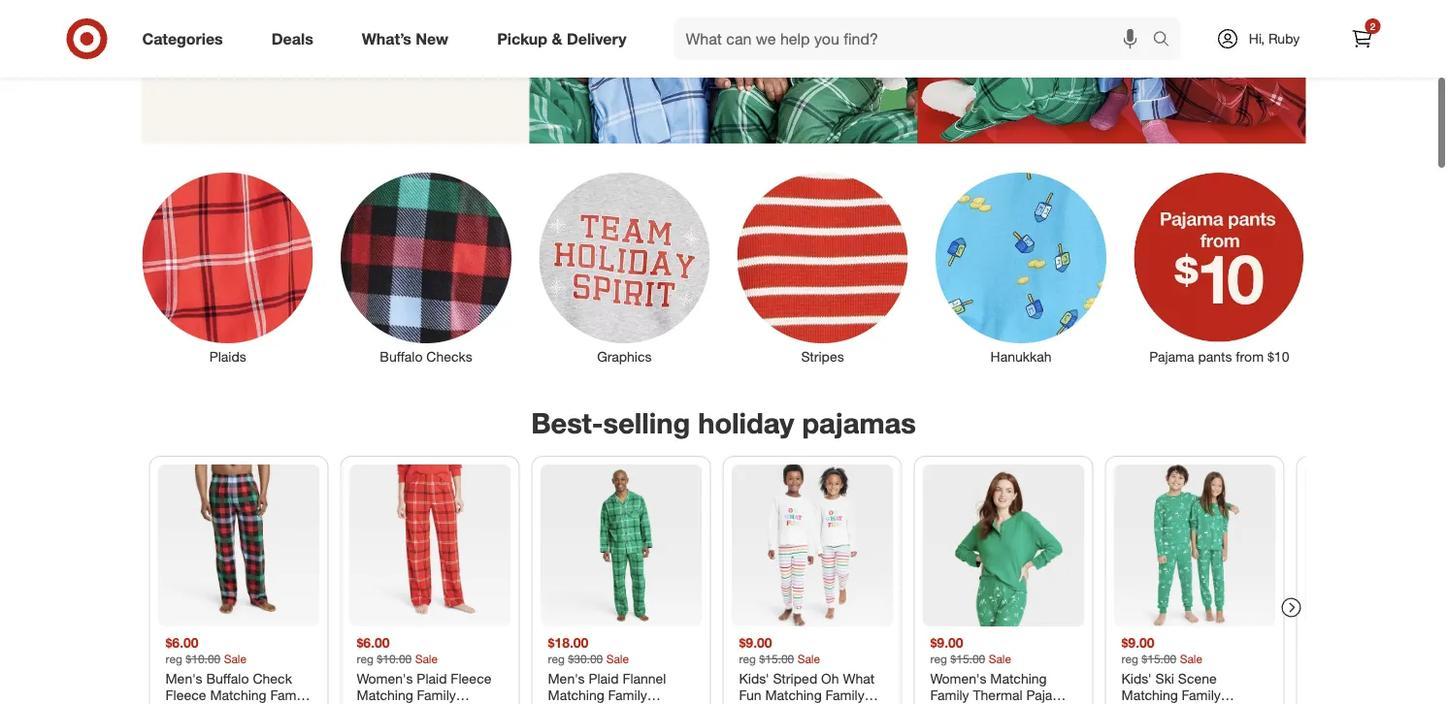 Task type: describe. For each thing, give the bounding box(es) containing it.
what's
[[362, 29, 411, 48]]

best-selling holiday pajamas
[[531, 406, 916, 440]]

$30.00
[[568, 652, 603, 666]]

reg for kids' striped oh what fun matching family thermal pajama set - wondershop™ white s "image"
[[739, 652, 756, 666]]

delivery
[[567, 29, 627, 48]]

pickup & delivery link
[[481, 17, 651, 60]]

$15.00 for kids' ski scene matching family thermal pajama set - wondershop™ green l image
[[1142, 652, 1177, 666]]

categories
[[142, 29, 223, 48]]

from $10.
[[199, 22, 299, 49]]

reg for men's plaid flannel matching family pajama set - wondershop™ green xl image
[[548, 652, 565, 666]]

reg for women's plaid fleece matching family pajama pants - wondershop™ red m image
[[357, 652, 374, 666]]

women's matching family thermal pajama top - wondershop™ green m image
[[923, 465, 1085, 627]]

$10
[[1268, 348, 1289, 365]]

sale for men's plaid flannel matching family pajama set - wondershop™ green xl image
[[606, 652, 629, 666]]

2 link
[[1341, 17, 1384, 60]]

ruby
[[1269, 30, 1300, 47]]

$18.00
[[548, 635, 589, 652]]

hanukkah
[[991, 348, 1052, 365]]

$9.00 reg $15.00 sale for women's matching family thermal pajama top - wondershop™ green m image
[[930, 635, 1012, 666]]

$9.00 for kids' striped oh what fun matching family thermal pajama set - wondershop™ white s "image"
[[739, 635, 772, 652]]

buffalo checks
[[380, 348, 472, 365]]

carousel region
[[141, 390, 1447, 705]]

$15.00 for women's matching family thermal pajama top - wondershop™ green m image
[[951, 652, 985, 666]]

reg for women's matching family thermal pajama top - wondershop™ green m image
[[930, 652, 947, 666]]

hanukkah link
[[922, 169, 1120, 367]]

hi, ruby
[[1249, 30, 1300, 47]]

$9.00 for women's matching family thermal pajama top - wondershop™ green m image
[[930, 635, 963, 652]]

pants
[[1198, 348, 1232, 365]]

buffalo
[[380, 348, 423, 365]]

sale for women's matching family thermal pajama top - wondershop™ green m image
[[989, 652, 1012, 666]]

reg for kids' ski scene matching family thermal pajama set - wondershop™ green l image
[[1122, 652, 1139, 666]]

women's plaid fleece matching family pajama pants - wondershop™ red m image
[[349, 465, 511, 627]]

sale for kids' striped oh what fun matching family thermal pajama set - wondershop™ white s "image"
[[798, 652, 820, 666]]

hi,
[[1249, 30, 1265, 47]]

kids' ski scene matching family thermal pajama set - wondershop™ green l image
[[1114, 465, 1276, 627]]

what's new link
[[345, 17, 473, 60]]

0 horizontal spatial from
[[199, 22, 250, 49]]

deals
[[272, 29, 313, 48]]

checks
[[426, 348, 472, 365]]



Task type: vqa. For each thing, say whether or not it's contained in the screenshot.


Task type: locate. For each thing, give the bounding box(es) containing it.
new
[[416, 29, 449, 48]]

$9.00
[[739, 635, 772, 652], [930, 635, 963, 652], [1122, 635, 1155, 652]]

graphics
[[597, 348, 652, 365]]

0 horizontal spatial $6.00
[[165, 635, 199, 652]]

2
[[1370, 20, 1376, 32]]

0 horizontal spatial $15.00
[[759, 652, 794, 666]]

0 horizontal spatial $9.00
[[739, 635, 772, 652]]

$6.00 for men's buffalo check fleece matching family pajama pants - wondershop™ green/red/black m image
[[165, 635, 199, 652]]

1 $6.00 from the left
[[165, 635, 199, 652]]

2 reg from the left
[[357, 652, 374, 666]]

1 $15.00 from the left
[[759, 652, 794, 666]]

1 $9.00 reg $15.00 sale from the left
[[739, 635, 820, 666]]

1 $10.00 from the left
[[186, 652, 221, 666]]

sale for women's plaid fleece matching family pajama pants - wondershop™ red m image
[[415, 652, 438, 666]]

plaids link
[[129, 169, 327, 367]]

1 horizontal spatial $6.00
[[357, 635, 390, 652]]

plaids
[[209, 348, 246, 365]]

0 horizontal spatial $9.00 reg $15.00 sale
[[739, 635, 820, 666]]

&
[[552, 29, 562, 48]]

0 horizontal spatial $6.00 reg $10.00 sale
[[165, 635, 247, 666]]

reg inside '$18.00 reg $30.00 sale'
[[548, 652, 565, 666]]

1 horizontal spatial $15.00
[[951, 652, 985, 666]]

what's new
[[362, 29, 449, 48]]

categories link
[[126, 17, 247, 60]]

from left $10
[[1236, 348, 1264, 365]]

pickup & delivery
[[497, 29, 627, 48]]

buffalo checks link
[[327, 169, 525, 367]]

1 $9.00 from the left
[[739, 635, 772, 652]]

$6.00 reg $10.00 sale for men's buffalo check fleece matching family pajama pants - wondershop™ green/red/black m image
[[165, 635, 247, 666]]

3 $9.00 from the left
[[1122, 635, 1155, 652]]

2 horizontal spatial $9.00
[[1122, 635, 1155, 652]]

2 sale from the left
[[415, 652, 438, 666]]

1 horizontal spatial $10.00
[[377, 652, 412, 666]]

$6.00 reg $10.00 sale for women's plaid fleece matching family pajama pants - wondershop™ red m image
[[357, 635, 438, 666]]

pajama
[[1149, 348, 1194, 365]]

sale inside '$18.00 reg $30.00 sale'
[[606, 652, 629, 666]]

6 sale from the left
[[1180, 652, 1203, 666]]

pajamas
[[802, 406, 916, 440]]

reg
[[165, 652, 182, 666], [357, 652, 374, 666], [548, 652, 565, 666], [739, 652, 756, 666], [930, 652, 947, 666], [1122, 652, 1139, 666]]

4 reg from the left
[[739, 652, 756, 666]]

2 $10.00 from the left
[[377, 652, 412, 666]]

search button
[[1144, 17, 1191, 64]]

2 $6.00 from the left
[[357, 635, 390, 652]]

3 sale from the left
[[606, 652, 629, 666]]

graphics link
[[525, 169, 724, 367]]

$9.00 for kids' ski scene matching family thermal pajama set - wondershop™ green l image
[[1122, 635, 1155, 652]]

5 reg from the left
[[930, 652, 947, 666]]

1 horizontal spatial $9.00 reg $15.00 sale
[[930, 635, 1012, 666]]

2 horizontal spatial $9.00 reg $15.00 sale
[[1122, 635, 1203, 666]]

from
[[199, 22, 250, 49], [1236, 348, 1264, 365]]

3 $15.00 from the left
[[1142, 652, 1177, 666]]

selling
[[603, 406, 690, 440]]

2 $15.00 from the left
[[951, 652, 985, 666]]

1 vertical spatial from
[[1236, 348, 1264, 365]]

sale
[[224, 652, 247, 666], [415, 652, 438, 666], [606, 652, 629, 666], [798, 652, 820, 666], [989, 652, 1012, 666], [1180, 652, 1203, 666]]

$10.00
[[186, 652, 221, 666], [377, 652, 412, 666]]

$6.00
[[165, 635, 199, 652], [357, 635, 390, 652]]

3 $9.00 reg $15.00 sale from the left
[[1122, 635, 1203, 666]]

pajama pants from $10 link
[[1120, 169, 1319, 367]]

0 horizontal spatial $10.00
[[186, 652, 221, 666]]

sale for kids' ski scene matching family thermal pajama set - wondershop™ green l image
[[1180, 652, 1203, 666]]

1 horizontal spatial from
[[1236, 348, 1264, 365]]

pickup
[[497, 29, 547, 48]]

2 $6.00 reg $10.00 sale from the left
[[357, 635, 438, 666]]

1 sale from the left
[[224, 652, 247, 666]]

stripes link
[[724, 169, 922, 367]]

search
[[1144, 31, 1191, 50]]

$15.00 for kids' striped oh what fun matching family thermal pajama set - wondershop™ white s "image"
[[759, 652, 794, 666]]

$6.00 for women's plaid fleece matching family pajama pants - wondershop™ red m image
[[357, 635, 390, 652]]

$9.00 reg $15.00 sale for kids' ski scene matching family thermal pajama set - wondershop™ green l image
[[1122, 635, 1203, 666]]

$15.00
[[759, 652, 794, 666], [951, 652, 985, 666], [1142, 652, 1177, 666]]

kids' striped oh what fun matching family thermal pajama set - wondershop™ white s image
[[731, 465, 893, 627]]

stripes
[[801, 348, 844, 365]]

What can we help you find? suggestions appear below search field
[[674, 17, 1157, 60]]

$6.00 reg $10.00 sale
[[165, 635, 247, 666], [357, 635, 438, 666]]

0 vertical spatial from
[[199, 22, 250, 49]]

$10.
[[256, 22, 299, 49]]

5 sale from the left
[[989, 652, 1012, 666]]

1 horizontal spatial $6.00 reg $10.00 sale
[[357, 635, 438, 666]]

3 reg from the left
[[548, 652, 565, 666]]

1 $6.00 reg $10.00 sale from the left
[[165, 635, 247, 666]]

2 $9.00 from the left
[[930, 635, 963, 652]]

from left the $10. on the top left
[[199, 22, 250, 49]]

holiday
[[698, 406, 794, 440]]

$18.00 reg $30.00 sale
[[548, 635, 629, 666]]

reg for men's buffalo check fleece matching family pajama pants - wondershop™ green/red/black m image
[[165, 652, 182, 666]]

men's buffalo check fleece matching family pajama pants - wondershop™ green/red/black m image
[[158, 465, 320, 627]]

1 horizontal spatial $9.00
[[930, 635, 963, 652]]

4 sale from the left
[[798, 652, 820, 666]]

pajama pants from $10
[[1149, 348, 1289, 365]]

1 reg from the left
[[165, 652, 182, 666]]

sale for men's buffalo check fleece matching family pajama pants - wondershop™ green/red/black m image
[[224, 652, 247, 666]]

2 horizontal spatial $15.00
[[1142, 652, 1177, 666]]

$10.00 for women's plaid fleece matching family pajama pants - wondershop™ red m image
[[377, 652, 412, 666]]

$10.00 for men's buffalo check fleece matching family pajama pants - wondershop™ green/red/black m image
[[186, 652, 221, 666]]

$9.00 reg $15.00 sale
[[739, 635, 820, 666], [930, 635, 1012, 666], [1122, 635, 1203, 666]]

6 reg from the left
[[1122, 652, 1139, 666]]

deals link
[[255, 17, 338, 60]]

men's plaid flannel matching family pajama set - wondershop™ green xl image
[[540, 465, 702, 627]]

best-
[[531, 406, 603, 440]]

$9.00 reg $15.00 sale for kids' striped oh what fun matching family thermal pajama set - wondershop™ white s "image"
[[739, 635, 820, 666]]

2 $9.00 reg $15.00 sale from the left
[[930, 635, 1012, 666]]



